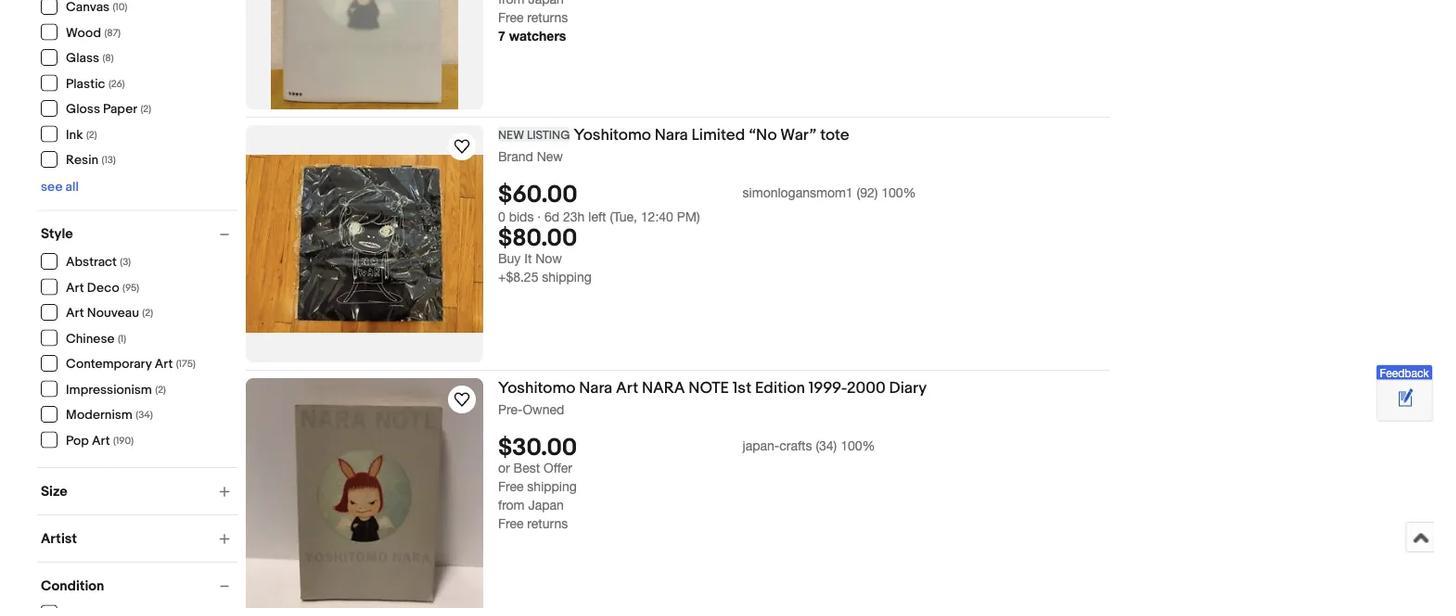 Task type: vqa. For each thing, say whether or not it's contained in the screenshot.
Free in the Free returns 7 watchers
yes



Task type: describe. For each thing, give the bounding box(es) containing it.
simonlogansmom1
[[743, 185, 854, 200]]

size button
[[41, 484, 238, 500]]

bids
[[509, 209, 534, 225]]

$80.00
[[498, 224, 578, 253]]

(190)
[[113, 435, 134, 447]]

(10) link
[[41, 0, 127, 15]]

chinese
[[66, 331, 115, 347]]

nara inside new listing yoshitomo nara limited "no war" tote brand new
[[655, 125, 688, 145]]

0 vertical spatial new
[[498, 128, 524, 142]]

returns inside free returns 7 watchers
[[528, 10, 568, 25]]

plastic
[[66, 76, 105, 92]]

(87)
[[104, 27, 121, 39]]

glass (8)
[[66, 51, 114, 66]]

it
[[525, 251, 532, 266]]

new listing yoshitomo nara limited "no war" tote brand new
[[498, 125, 850, 164]]

resin
[[66, 153, 99, 168]]

7
[[498, 28, 506, 44]]

100% inside japan-crafts (34) 100% or best offer free shipping from japan free returns
[[841, 438, 876, 454]]

(1)
[[118, 333, 126, 345]]

abstract (3)
[[66, 255, 131, 271]]

2 free from the top
[[498, 480, 524, 495]]

chinese (1)
[[66, 331, 126, 347]]

(2) inside ink (2)
[[86, 129, 97, 141]]

12:40
[[641, 209, 674, 225]]

6d
[[545, 209, 560, 225]]

brand
[[498, 149, 534, 164]]

yoshitomo nara art nara note 1st edition 1999-2000 diary image
[[246, 379, 484, 609]]

edition
[[755, 379, 806, 398]]

"no
[[749, 125, 777, 145]]

yoshitomo nara art nara note 1st edition 1999-2000 diary link
[[498, 379, 1110, 401]]

plastic (26)
[[66, 76, 125, 92]]

feedback
[[1381, 367, 1430, 380]]

art nouveau (2)
[[66, 306, 153, 322]]

2000
[[847, 379, 886, 398]]

(2) inside art nouveau (2)
[[142, 308, 153, 320]]

all
[[65, 180, 79, 195]]

shipping inside simonlogansmom1 (92) 100% 0 bids · 6d 23h left (tue, 12:40 pm) $80.00 buy it now +$8.25 shipping
[[542, 269, 592, 285]]

gloss paper (2)
[[66, 102, 151, 117]]

buy
[[498, 251, 521, 266]]

23h
[[563, 209, 585, 225]]

style
[[41, 226, 73, 243]]

(26)
[[108, 78, 125, 90]]

style button
[[41, 226, 238, 243]]

yoshitomo nara art nara note 1st edition 1999-2000 diary pre-owned
[[498, 379, 927, 417]]

impressionism
[[66, 382, 152, 398]]

now
[[536, 251, 562, 266]]

simonlogansmom1 (92) 100% 0 bids · 6d 23h left (tue, 12:40 pm) $80.00 buy it now +$8.25 shipping
[[498, 185, 917, 285]]

3 free from the top
[[498, 517, 524, 532]]

(175)
[[176, 359, 196, 371]]

best
[[514, 461, 540, 476]]

paper
[[103, 102, 137, 117]]

pop art (190)
[[66, 433, 134, 449]]

resin (13)
[[66, 153, 116, 168]]

(13)
[[102, 155, 116, 167]]

(3)
[[120, 257, 131, 269]]

contemporary
[[66, 357, 152, 373]]

japan-
[[743, 438, 780, 454]]

from
[[498, 498, 525, 513]]

shipping inside japan-crafts (34) 100% or best offer free shipping from japan free returns
[[528, 480, 577, 495]]

contemporary art (175)
[[66, 357, 196, 373]]

modernism
[[66, 408, 133, 424]]

yoshitomo inside new listing yoshitomo nara limited "no war" tote brand new
[[574, 125, 651, 145]]

war"
[[781, 125, 817, 145]]

left
[[589, 209, 607, 225]]

free returns 7 watchers
[[498, 10, 568, 44]]

(2) inside impressionism (2)
[[155, 384, 166, 396]]

(34) inside japan-crafts (34) 100% or best offer free shipping from japan free returns
[[816, 438, 837, 454]]

returns inside japan-crafts (34) 100% or best offer free shipping from japan free returns
[[528, 517, 568, 532]]

1st
[[733, 379, 752, 398]]

yoshitomo nara art nara note 1st edition 1999-2000 diary heading
[[498, 379, 927, 398]]

yoshitomo inside yoshitomo nara art nara note 1st edition 1999-2000 diary pre-owned
[[498, 379, 576, 398]]



Task type: locate. For each thing, give the bounding box(es) containing it.
1 vertical spatial new
[[537, 149, 563, 164]]

0 vertical spatial yoshitomo
[[574, 125, 651, 145]]

see all button
[[41, 180, 79, 195]]

1 vertical spatial free
[[498, 480, 524, 495]]

size
[[41, 484, 68, 500]]

(34)
[[136, 410, 153, 422], [816, 438, 837, 454]]

glass
[[66, 51, 99, 66]]

condition
[[41, 578, 104, 595]]

art
[[66, 280, 84, 296], [66, 306, 84, 322], [155, 357, 173, 373], [616, 379, 639, 398], [92, 433, 110, 449]]

nara
[[655, 125, 688, 145], [579, 379, 613, 398]]

returns
[[528, 10, 568, 25], [528, 517, 568, 532]]

1 horizontal spatial (34)
[[816, 438, 837, 454]]

ink
[[66, 127, 83, 143]]

0 vertical spatial nara
[[655, 125, 688, 145]]

1999-
[[809, 379, 847, 398]]

nara
[[642, 379, 685, 398]]

0 horizontal spatial 100%
[[841, 438, 876, 454]]

0 vertical spatial free
[[498, 10, 524, 25]]

1 vertical spatial (34)
[[816, 438, 837, 454]]

see
[[41, 180, 63, 195]]

abstract
[[66, 255, 117, 271]]

1 vertical spatial nara
[[579, 379, 613, 398]]

(2) right nouveau
[[142, 308, 153, 320]]

ink (2)
[[66, 127, 97, 143]]

wood
[[66, 25, 101, 41]]

offer
[[544, 461, 573, 476]]

(2) down "contemporary art (175)"
[[155, 384, 166, 396]]

yoshitomo nara limited "no war" tote image
[[246, 155, 484, 333]]

see all
[[41, 180, 79, 195]]

$60.00
[[498, 181, 578, 210]]

(34) right the crafts
[[816, 438, 837, 454]]

impressionism (2)
[[66, 382, 166, 398]]

nara left nara
[[579, 379, 613, 398]]

new down listing
[[537, 149, 563, 164]]

pop
[[66, 433, 89, 449]]

1 free from the top
[[498, 10, 524, 25]]

pre-
[[498, 402, 523, 417]]

+$8.25
[[498, 269, 539, 285]]

new up the brand
[[498, 128, 524, 142]]

100%
[[882, 185, 917, 200], [841, 438, 876, 454]]

(95)
[[123, 282, 139, 294]]

crafts
[[780, 438, 813, 454]]

0 vertical spatial shipping
[[542, 269, 592, 285]]

listing
[[527, 128, 570, 142]]

art left deco
[[66, 280, 84, 296]]

diary
[[890, 379, 927, 398]]

0 vertical spatial 100%
[[882, 185, 917, 200]]

(8)
[[103, 52, 114, 65]]

1 returns from the top
[[528, 10, 568, 25]]

watch yoshitomo nara limited "no war" tote image
[[451, 136, 473, 158]]

2 returns from the top
[[528, 517, 568, 532]]

art left (190) at the bottom left of page
[[92, 433, 110, 449]]

tote
[[821, 125, 850, 145]]

watch yoshitomo nara art nara note 1st edition 1999-2000 diary image
[[451, 389, 473, 411]]

100% inside simonlogansmom1 (92) 100% 0 bids · 6d 23h left (tue, 12:40 pm) $80.00 buy it now +$8.25 shipping
[[882, 185, 917, 200]]

free up 7 on the top
[[498, 10, 524, 25]]

art left (175)
[[155, 357, 173, 373]]

nouveau
[[87, 306, 139, 322]]

deco
[[87, 280, 119, 296]]

(10)
[[111, 1, 127, 13]]

wood (87)
[[66, 25, 121, 41]]

returns up watchers
[[528, 10, 568, 25]]

0 vertical spatial returns
[[528, 10, 568, 25]]

free
[[498, 10, 524, 25], [498, 480, 524, 495], [498, 517, 524, 532]]

0 horizontal spatial nara
[[579, 379, 613, 398]]

1 horizontal spatial nara
[[655, 125, 688, 145]]

artist button
[[41, 531, 238, 548]]

yoshitomo
[[574, 125, 651, 145], [498, 379, 576, 398]]

(2) inside gloss paper (2)
[[141, 103, 151, 116]]

pm)
[[677, 209, 700, 225]]

1 horizontal spatial 100%
[[882, 185, 917, 200]]

1 vertical spatial shipping
[[528, 480, 577, 495]]

artist
[[41, 531, 77, 548]]

shipping down offer
[[528, 480, 577, 495]]

nara inside yoshitomo nara art nara note 1st edition 1999-2000 diary pre-owned
[[579, 379, 613, 398]]

1 vertical spatial 100%
[[841, 438, 876, 454]]

yoshitomo up "owned"
[[498, 379, 576, 398]]

0
[[498, 209, 506, 225]]

(2) right paper
[[141, 103, 151, 116]]

condition button
[[41, 578, 238, 595]]

yoshitomo right listing
[[574, 125, 651, 145]]

art left nara
[[616, 379, 639, 398]]

yoshitomo nara limited "no war" tote heading
[[498, 125, 850, 145]]

1 horizontal spatial new
[[537, 149, 563, 164]]

or
[[498, 461, 510, 476]]

0 horizontal spatial new
[[498, 128, 524, 142]]

free inside free returns 7 watchers
[[498, 10, 524, 25]]

·
[[538, 209, 541, 225]]

shipping
[[542, 269, 592, 285], [528, 480, 577, 495]]

returns down the japan
[[528, 517, 568, 532]]

note
[[689, 379, 730, 398]]

art up chinese
[[66, 306, 84, 322]]

limited
[[692, 125, 746, 145]]

1 vertical spatial yoshitomo
[[498, 379, 576, 398]]

yoshitomo nara art nara note 1st edition 1999-2000 diary japan art book limited! image
[[271, 0, 459, 110]]

nara left limited
[[655, 125, 688, 145]]

(2) right ink
[[86, 129, 97, 141]]

gloss
[[66, 102, 100, 117]]

2 vertical spatial free
[[498, 517, 524, 532]]

1 vertical spatial returns
[[528, 517, 568, 532]]

(2)
[[141, 103, 151, 116], [86, 129, 97, 141], [142, 308, 153, 320], [155, 384, 166, 396]]

0 vertical spatial (34)
[[136, 410, 153, 422]]

free down from
[[498, 517, 524, 532]]

(34) down impressionism (2)
[[136, 410, 153, 422]]

art inside yoshitomo nara art nara note 1st edition 1999-2000 diary pre-owned
[[616, 379, 639, 398]]

(92)
[[857, 185, 878, 200]]

(tue,
[[610, 209, 638, 225]]

100% down 2000
[[841, 438, 876, 454]]

$30.00
[[498, 435, 577, 463]]

owned
[[523, 402, 565, 417]]

japan
[[529, 498, 564, 513]]

modernism (34)
[[66, 408, 153, 424]]

watchers
[[509, 28, 567, 44]]

(34) inside modernism (34)
[[136, 410, 153, 422]]

shipping down now
[[542, 269, 592, 285]]

art deco (95)
[[66, 280, 139, 296]]

free up from
[[498, 480, 524, 495]]

100% right (92)
[[882, 185, 917, 200]]

japan-crafts (34) 100% or best offer free shipping from japan free returns
[[498, 438, 876, 532]]

0 horizontal spatial (34)
[[136, 410, 153, 422]]



